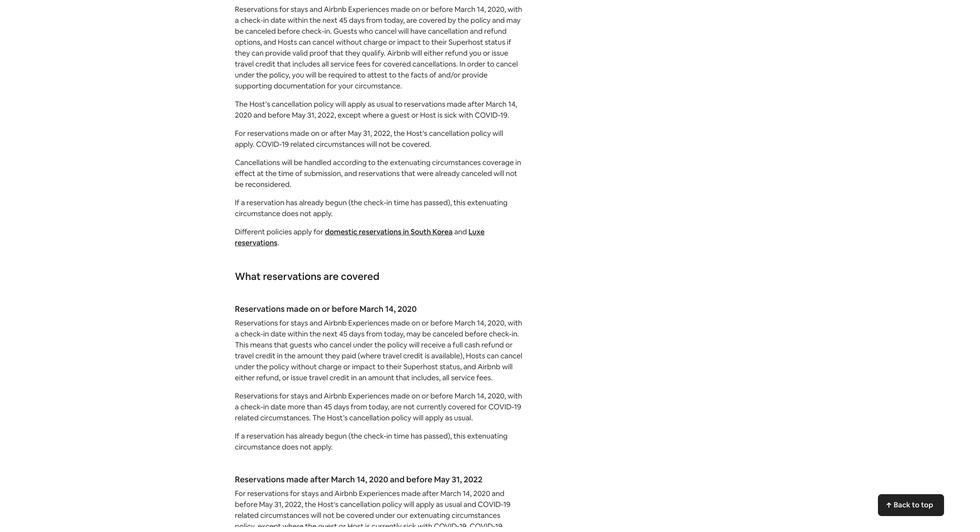 Task type: describe. For each thing, give the bounding box(es) containing it.
covid- inside 'the host's cancellation policy will apply as usual to reservations made after march 14, 2020 and before may 31, 2022, except where a guest or host is sick with covid-19.'
[[475, 110, 500, 120]]

apply inside reservations for stays and airbnb experiences made on or before march 14, 2020, with a check-in date more than 45 days from today, are not currently covered for covid-19 related circumstances. the host's cancellation policy will apply as usual.
[[425, 413, 444, 423]]

refund,
[[256, 373, 281, 383]]

fees
[[356, 59, 371, 69]]

different policies apply for domestic reservations in south korea and
[[235, 227, 469, 237]]

means
[[250, 340, 272, 350]]

proof
[[309, 48, 328, 58]]

date inside reservations made on or before march 14, 2020 reservations for stays and airbnb experiences made on or before march 14, 2020, with a check-in date within the next 45 days from today, may be canceled before check-in. this means that guests who cancel under the policy will receive a full cash refund or travel credit in the amount they paid (where travel credit is available), hosts can cancel under the policy without charge or impact to their superhost status, and airbnb will either refund, or issue travel credit in an amount that includes, all service fees.
[[271, 329, 286, 339]]

domestic reservations in south korea link
[[325, 227, 453, 237]]

for inside for reservations made on or after may 31, 2022, the host's cancellation policy will apply. covid-19 related circumstances will not be covered.
[[235, 129, 246, 138]]

covered up attest
[[383, 59, 411, 69]]

days inside reservations for stays and airbnb experiences made on or before march 14, 2020, with a check-in date within the next 45 days from today, are covered by the policy and may be canceled before check-in. guests who cancel will have cancellation and refund options, and hosts can cancel without charge or impact to their superhost status if they can provide valid proof that they qualify. airbnb will either refund you or issue travel credit that includes all service fees for covered cancellations. in order to cancel under the policy, you will be required to attest to the facts of and/or provide supporting documentation for your circumstance.
[[349, 16, 365, 25]]

the host's cancellation policy will apply as usual to reservations made after march 14, 2020 and before may 31, 2022, except where a guest or host is sick with covid-19.
[[235, 99, 517, 120]]

related inside reservations for stays and airbnb experiences made on or before march 14, 2020, with a check-in date more than 45 days from today, are not currently covered for covid-19 related circumstances. the host's cancellation policy will apply as usual.
[[235, 413, 259, 423]]

be inside reservations made after march 14, 2020 and before may 31, 2022 for reservations for stays and airbnb experiences made after march 14, 2020 and before may 31, 2022, the host's cancellation policy will apply as usual and covid-19 related circumstances will not be covered under our extenuating circumstances policy, except where the guest or host is currently sick with covid-19. covid
[[336, 511, 345, 521]]

1 horizontal spatial you
[[469, 48, 482, 58]]

under down this
[[235, 362, 255, 372]]

hosts inside reservations made on or before march 14, 2020 reservations for stays and airbnb experiences made on or before march 14, 2020, with a check-in date within the next 45 days from today, may be canceled before check-in. this means that guests who cancel under the policy will receive a full cash refund or travel credit in the amount they paid (where travel credit is available), hosts can cancel under the policy without charge or impact to their superhost status, and airbnb will either refund, or issue travel credit in an amount that includes, all service fees.
[[466, 351, 485, 361]]

made inside 'the host's cancellation policy will apply as usual to reservations made after march 14, 2020 and before may 31, 2022, except where a guest or host is sick with covid-19.'
[[447, 99, 466, 109]]

at
[[257, 169, 264, 178]]

travel down policy will
[[383, 351, 402, 361]]

on down what reservations are covered
[[310, 304, 320, 314]]

2022, inside reservations made after march 14, 2020 and before may 31, 2022 for reservations for stays and airbnb experiences made after march 14, 2020 and before may 31, 2022, the host's cancellation policy will apply as usual and covid-19 related circumstances will not be covered under our extenuating circumstances policy, except where the guest or host is currently sick with covid-19. covid
[[285, 500, 303, 510]]

fees.
[[477, 373, 493, 383]]

documentation
[[274, 81, 325, 91]]

a inside reservations for stays and airbnb experiences made on or before march 14, 2020, with a check-in date within the next 45 days from today, are covered by the policy and may be canceled before check-in. guests who cancel will have cancellation and refund options, and hosts can cancel without charge or impact to their superhost status if they can provide valid proof that they qualify. airbnb will either refund you or issue travel credit that includes all service fees for covered cancellations. in order to cancel under the policy, you will be required to attest to the facts of and/or provide supporting documentation for your circumstance.
[[235, 16, 239, 25]]

status
[[485, 37, 505, 47]]

your
[[338, 81, 353, 91]]

made inside reservations for stays and airbnb experiences made on or before march 14, 2020, with a check-in date more than 45 days from today, are not currently covered for covid-19 related circumstances. the host's cancellation policy will apply as usual.
[[391, 391, 410, 401]]

under up (where
[[353, 340, 373, 350]]

1 horizontal spatial provide
[[462, 70, 488, 80]]

time inside cancellations will be handled according to the extenuating circumstances coverage in effect at the time of submission, and reservations that were already canceled will not be reconsidered.
[[278, 169, 294, 178]]

cash
[[465, 340, 480, 350]]

top
[[921, 500, 933, 510]]

host inside 'the host's cancellation policy will apply as usual to reservations made after march 14, 2020 and before may 31, 2022, except where a guest or host is sick with covid-19.'
[[420, 110, 436, 120]]

different
[[235, 227, 265, 237]]

14, inside reservations for stays and airbnb experiences made on or before march 14, 2020, with a check-in date within the next 45 days from today, are covered by the policy and may be canceled before check-in. guests who cancel will have cancellation and refund options, and hosts can cancel without charge or impact to their superhost status if they can provide valid proof that they qualify. airbnb will either refund you or issue travel credit that includes all service fees for covered cancellations. in order to cancel under the policy, you will be required to attest to the facts of and/or provide supporting documentation for your circumstance.
[[477, 5, 486, 14]]

usual inside 'the host's cancellation policy will apply as usual to reservations made after march 14, 2020 and before may 31, 2022, except where a guest or host is sick with covid-19.'
[[377, 99, 394, 109]]

circumstances.
[[260, 413, 311, 423]]

circumstance for what reservations are covered
[[235, 443, 280, 452]]

cancellation inside reservations for stays and airbnb experiences made on or before march 14, 2020, with a check-in date more than 45 days from today, are not currently covered for covid-19 related circumstances. the host's cancellation policy will apply as usual.
[[349, 413, 390, 423]]

in. inside reservations made on or before march 14, 2020 reservations for stays and airbnb experiences made on or before march 14, 2020, with a check-in date within the next 45 days from today, may be canceled before check-in. this means that guests who cancel under the policy will receive a full cash refund or travel credit in the amount they paid (where travel credit is available), hosts can cancel under the policy without charge or impact to their superhost status, and airbnb will either refund, or issue travel credit in an amount that includes, all service fees.
[[512, 329, 519, 339]]

a inside reservations for stays and airbnb experiences made on or before march 14, 2020, with a check-in date more than 45 days from today, are not currently covered for covid-19 related circumstances. the host's cancellation policy will apply as usual.
[[235, 402, 239, 412]]

options,
[[235, 37, 262, 47]]

19. inside 'the host's cancellation policy will apply as usual to reservations made after march 14, 2020 and before may 31, 2022, except where a guest or host is sick with covid-19.'
[[500, 110, 509, 120]]

includes,
[[411, 373, 441, 383]]

that right means at left
[[274, 340, 288, 350]]

policy inside reservations for stays and airbnb experiences made on or before march 14, 2020, with a check-in date within the next 45 days from today, are covered by the policy and may be canceled before check-in. guests who cancel will have cancellation and refund options, and hosts can cancel without charge or impact to their superhost status if they can provide valid proof that they qualify. airbnb will either refund you or issue travel credit that includes all service fees for covered cancellations. in order to cancel under the policy, you will be required to attest to the facts of and/or provide supporting documentation for your circumstance.
[[471, 16, 491, 25]]

may inside reservations for stays and airbnb experiences made on or before march 14, 2020, with a check-in date within the next 45 days from today, are covered by the policy and may be canceled before check-in. guests who cancel will have cancellation and refund options, and hosts can cancel without charge or impact to their superhost status if they can provide valid proof that they qualify. airbnb will either refund you or issue travel credit that includes all service fees for covered cancellations. in order to cancel under the policy, you will be required to attest to the facts of and/or provide supporting documentation for your circumstance.
[[507, 16, 521, 25]]

what reservations are covered
[[235, 270, 380, 283]]

superhost inside reservations made on or before march 14, 2020 reservations for stays and airbnb experiences made on or before march 14, 2020, with a check-in date within the next 45 days from today, may be canceled before check-in. this means that guests who cancel under the policy will receive a full cash refund or travel credit in the amount they paid (where travel credit is available), hosts can cancel under the policy without charge or impact to their superhost status, and airbnb will either refund, or issue travel credit in an amount that includes, all service fees.
[[404, 362, 438, 372]]

2020 inside 'the host's cancellation policy will apply as usual to reservations made after march 14, 2020 and before may 31, 2022, except where a guest or host is sick with covid-19.'
[[235, 110, 252, 120]]

cancellations
[[235, 158, 280, 167]]

luxe
[[469, 227, 485, 237]]

march inside reservations for stays and airbnb experiences made on or before march 14, 2020, with a check-in date more than 45 days from today, are not currently covered for covid-19 related circumstances. the host's cancellation policy will apply as usual.
[[455, 391, 476, 401]]

45 inside reservations for stays and airbnb experiences made on or before march 14, 2020, with a check-in date more than 45 days from today, are not currently covered for covid-19 related circumstances. the host's cancellation policy will apply as usual.
[[324, 402, 332, 412]]

if for reservations for stays and airbnb experiences made on or before march 14, 2020, with a check-in date within the next 45 days from today, are covered by the policy and may be canceled before check-in. guests who cancel will have cancellation and refund options, and hosts can cancel without charge or impact to their superhost status if they can provide valid proof that they qualify. airbnb will either refund you or issue travel credit that includes all service fees for covered cancellations. in order to cancel under the policy, you will be required to attest to the facts of and/or provide supporting documentation for your circumstance.
[[235, 198, 239, 208]]

airbnb up fees. on the bottom of the page
[[478, 362, 501, 372]]

before inside 'the host's cancellation policy will apply as usual to reservations made after march 14, 2020 and before may 31, 2022, except where a guest or host is sick with covid-19.'
[[268, 110, 290, 120]]

circumstance.
[[355, 81, 402, 91]]

date for within
[[271, 16, 286, 25]]

related inside reservations made after march 14, 2020 and before may 31, 2022 for reservations for stays and airbnb experiences made after march 14, 2020 and before may 31, 2022, the host's cancellation policy will apply as usual and covid-19 related circumstances will not be covered under our extenuating circumstances policy, except where the guest or host is currently sick with covid-19. covid
[[235, 511, 259, 521]]

with inside 'the host's cancellation policy will apply as usual to reservations made after march 14, 2020 and before may 31, 2022, except where a guest or host is sick with covid-19.'
[[459, 110, 473, 120]]

for inside reservations made after march 14, 2020 and before may 31, 2022 for reservations for stays and airbnb experiences made after march 14, 2020 and before may 31, 2022, the host's cancellation policy will apply as usual and covid-19 related circumstances will not be covered under our extenuating circumstances policy, except where the guest or host is currently sick with covid-19. covid
[[290, 489, 300, 499]]

issue inside reservations made on or before march 14, 2020 reservations for stays and airbnb experiences made on or before march 14, 2020, with a check-in date within the next 45 days from today, may be canceled before check-in. this means that guests who cancel under the policy will receive a full cash refund or travel credit in the amount they paid (where travel credit is available), hosts can cancel under the policy without charge or impact to their superhost status, and airbnb will either refund, or issue travel credit in an amount that includes, all service fees.
[[291, 373, 307, 383]]

(where
[[358, 351, 381, 361]]

canceled inside reservations for stays and airbnb experiences made on or before march 14, 2020, with a check-in date within the next 45 days from today, are covered by the policy and may be canceled before check-in. guests who cancel will have cancellation and refund options, and hosts can cancel without charge or impact to their superhost status if they can provide valid proof that they qualify. airbnb will either refund you or issue travel credit that includes all service fees for covered cancellations. in order to cancel under the policy, you will be required to attest to the facts of and/or provide supporting documentation for your circumstance.
[[245, 26, 276, 36]]

airbnb inside reservations for stays and airbnb experiences made on or before march 14, 2020, with a check-in date more than 45 days from today, are not currently covered for covid-19 related circumstances. the host's cancellation policy will apply as usual.
[[324, 391, 347, 401]]

host's inside reservations for stays and airbnb experiences made on or before march 14, 2020, with a check-in date more than 45 days from today, are not currently covered for covid-19 related circumstances. the host's cancellation policy will apply as usual.
[[327, 413, 348, 423]]

service inside reservations for stays and airbnb experiences made on or before march 14, 2020, with a check-in date within the next 45 days from today, are covered by the policy and may be canceled before check-in. guests who cancel will have cancellation and refund options, and hosts can cancel without charge or impact to their superhost status if they can provide valid proof that they qualify. airbnb will either refund you or issue travel credit that includes all service fees for covered cancellations. in order to cancel under the policy, you will be required to attest to the facts of and/or provide supporting documentation for your circumstance.
[[331, 59, 354, 69]]

to right order
[[487, 59, 495, 69]]

circumstance for reservations for stays and airbnb experiences made on or before march 14, 2020, with a check-in date within the next 45 days from today, are covered by the policy and may be canceled before check-in. guests who cancel will have cancellation and refund options, and hosts can cancel without charge or impact to their superhost status if they can provide valid proof that they qualify. airbnb will either refund you or issue travel credit that includes all service fees for covered cancellations. in order to cancel under the policy, you will be required to attest to the facts of and/or provide supporting documentation for your circumstance.
[[235, 209, 280, 219]]

if a reservation has already begun (the check-in time has passed), this extenuating circumstance does not apply. for reservations for stays and airbnb experiences made on or before march 14, 2020, with a check-in date within the next 45 days from today, are covered by the policy and may be canceled before check-in. guests who cancel will have cancellation and refund options, and hosts can cancel without charge or impact to their superhost status if they can provide valid proof that they qualify. airbnb will either refund you or issue travel credit that includes all service fees for covered cancellations. in order to cancel under the policy, you will be required to attest to the facts of and/or provide supporting documentation for your circumstance.
[[235, 198, 508, 219]]

covered down 'luxe reservations' link
[[341, 270, 380, 283]]

stays inside reservations for stays and airbnb experiences made on or before march 14, 2020, with a check-in date within the next 45 days from today, are covered by the policy and may be canceled before check-in. guests who cancel will have cancellation and refund options, and hosts can cancel without charge or impact to their superhost status if they can provide valid proof that they qualify. airbnb will either refund you or issue travel credit that includes all service fees for covered cancellations. in order to cancel under the policy, you will be required to attest to the facts of and/or provide supporting documentation for your circumstance.
[[291, 5, 308, 14]]

that down without
[[330, 48, 344, 58]]

either inside reservations made on or before march 14, 2020 reservations for stays and airbnb experiences made on or before march 14, 2020, with a check-in date within the next 45 days from today, may be canceled before check-in. this means that guests who cancel under the policy will receive a full cash refund or travel credit in the amount they paid (where travel credit is available), hosts can cancel under the policy without charge or impact to their superhost status, and airbnb will either refund, or issue travel credit in an amount that includes, all service fees.
[[235, 373, 255, 383]]

a inside 'the host's cancellation policy will apply as usual to reservations made after march 14, 2020 and before may 31, 2022, except where a guest or host is sick with covid-19.'
[[385, 110, 389, 120]]

does for reservations for stays and airbnb experiences made on or before march 14, 2020, with a check-in date within the next 45 days from today, are covered by the policy and may be canceled before check-in. guests who cancel will have cancellation and refund options, and hosts can cancel without charge or impact to their superhost status if they can provide valid proof that they qualify. airbnb will either refund you or issue travel credit that includes all service fees for covered cancellations. in order to cancel under the policy, you will be required to attest to the facts of and/or provide supporting documentation for your circumstance.
[[282, 209, 298, 219]]

apply. for what reservations are covered
[[313, 443, 333, 452]]

policy, inside reservations made after march 14, 2020 and before may 31, 2022 for reservations for stays and airbnb experiences made after march 14, 2020 and before may 31, 2022, the host's cancellation policy will apply as usual and covid-19 related circumstances will not be covered under our extenuating circumstances policy, except where the guest or host is currently sick with covid-19. covid
[[235, 522, 256, 527]]

in. inside reservations for stays and airbnb experiences made on or before march 14, 2020, with a check-in date within the next 45 days from today, are covered by the policy and may be canceled before check-in. guests who cancel will have cancellation and refund options, and hosts can cancel without charge or impact to their superhost status if they can provide valid proof that they qualify. airbnb will either refund you or issue travel credit that includes all service fees for covered cancellations. in order to cancel under the policy, you will be required to attest to the facts of and/or provide supporting documentation for your circumstance.
[[324, 26, 332, 36]]

than
[[307, 402, 322, 412]]

covered.
[[402, 140, 431, 149]]

days inside reservations for stays and airbnb experiences made on or before march 14, 2020, with a check-in date more than 45 days from today, are not currently covered for covid-19 related circumstances. the host's cancellation policy will apply as usual.
[[334, 402, 349, 412]]

0 horizontal spatial provide
[[265, 48, 291, 58]]

14, inside 'the host's cancellation policy will apply as usual to reservations made after march 14, 2020 and before may 31, 2022, except where a guest or host is sick with covid-19.'
[[508, 99, 517, 109]]

may inside reservations made on or before march 14, 2020 reservations for stays and airbnb experiences made on or before march 14, 2020, with a check-in date within the next 45 days from today, may be canceled before check-in. this means that guests who cancel under the policy will receive a full cash refund or travel credit in the amount they paid (where travel credit is available), hosts can cancel under the policy without charge or impact to their superhost status, and airbnb will either refund, or issue travel credit in an amount that includes, all service fees.
[[406, 329, 421, 339]]

be inside for reservations made on or after may 31, 2022, the host's cancellation policy will apply. covid-19 related circumstances will not be covered.
[[392, 140, 400, 149]]

airbnb up guests
[[324, 5, 347, 14]]

covered inside reservations for stays and airbnb experiences made on or before march 14, 2020, with a check-in date more than 45 days from today, are not currently covered for covid-19 related circumstances. the host's cancellation policy will apply as usual.
[[448, 402, 476, 412]]

1 horizontal spatial can
[[299, 37, 311, 47]]

to right attest
[[389, 70, 396, 80]]

reservations for stays and airbnb experiences made on or before march 14, 2020, with a check-in date within the next 45 days from today, are covered by the policy and may be canceled before check-in. guests who cancel will have cancellation and refund options, and hosts can cancel without charge or impact to their superhost status if they can provide valid proof that they qualify. airbnb will either refund you or issue travel credit that includes all service fees for covered cancellations. in order to cancel under the policy, you will be required to attest to the facts of and/or provide supporting documentation for your circumstance.
[[235, 5, 522, 91]]

except inside reservations made after march 14, 2020 and before may 31, 2022 for reservations for stays and airbnb experiences made after march 14, 2020 and before may 31, 2022, the host's cancellation policy will apply as usual and covid-19 related circumstances will not be covered under our extenuating circumstances policy, except where the guest or host is currently sick with covid-19. covid
[[258, 522, 281, 527]]

1 vertical spatial can
[[252, 48, 264, 58]]

be up options,
[[235, 26, 244, 36]]

covered up have
[[419, 16, 446, 25]]

stays inside reservations for stays and airbnb experiences made on or before march 14, 2020, with a check-in date more than 45 days from today, are not currently covered for covid-19 related circumstances. the host's cancellation policy will apply as usual.
[[291, 391, 308, 401]]

be left handled
[[294, 158, 303, 167]]

back
[[894, 500, 911, 510]]

order
[[467, 59, 486, 69]]

policy will
[[387, 340, 420, 350]]

the inside reservations for stays and airbnb experiences made on or before march 14, 2020, with a check-in date more than 45 days from today, are not currently covered for covid-19 related circumstances. the host's cancellation policy will apply as usual.
[[313, 413, 325, 423]]

1 horizontal spatial amount
[[368, 373, 394, 383]]

.
[[278, 238, 279, 248]]

reservations for reservations made on or before march 14, 2020 reservations for stays and airbnb experiences made on or before march 14, 2020, with a check-in date within the next 45 days from today, may be canceled before check-in. this means that guests who cancel under the policy will receive a full cash refund or travel credit in the amount they paid (where travel credit is available), hosts can cancel under the policy without charge or impact to their superhost status, and airbnb will either refund, or issue travel credit in an amount that includes, all service fees.
[[235, 304, 285, 314]]

with inside reservations for stays and airbnb experiences made on or before march 14, 2020, with a check-in date more than 45 days from today, are not currently covered for covid-19 related circumstances. the host's cancellation policy will apply as usual.
[[508, 391, 522, 401]]

effect
[[235, 169, 255, 178]]

and/or
[[438, 70, 461, 80]]

that left includes, on the bottom left
[[396, 373, 410, 383]]

not inside for reservations made on or after may 31, 2022, the host's cancellation policy will apply. covid-19 related circumstances will not be covered.
[[379, 140, 390, 149]]

for reservations made on or after may 31, 2022, the host's cancellation policy will apply. covid-19 related circumstances will not be covered.
[[235, 129, 503, 149]]

submission,
[[304, 169, 343, 178]]

qualify.
[[362, 48, 386, 58]]

to inside button
[[912, 500, 920, 510]]

within inside reservations made on or before march 14, 2020 reservations for stays and airbnb experiences made on or before march 14, 2020, with a check-in date within the next 45 days from today, may be canceled before check-in. this means that guests who cancel under the policy will receive a full cash refund or travel credit in the amount they paid (where travel credit is available), hosts can cancel under the policy without charge or impact to their superhost status, and airbnb will either refund, or issue travel credit in an amount that includes, all service fees.
[[288, 329, 308, 339]]

reservations inside reservations made after march 14, 2020 and before may 31, 2022 for reservations for stays and airbnb experiences made after march 14, 2020 and before may 31, 2022, the host's cancellation policy will apply as usual and covid-19 related circumstances will not be covered under our extenuating circumstances policy, except where the guest or host is currently sick with covid-19. covid
[[247, 489, 289, 499]]

passed), for reservations for stays and airbnb experiences made on or before march 14, 2020, with a check-in date within the next 45 days from today, are covered by the policy and may be canceled before check-in. guests who cancel will have cancellation and refund options, and hosts can cancel without charge or impact to their superhost status if they can provide valid proof that they qualify. airbnb will either refund you or issue travel credit that includes all service fees for covered cancellations. in order to cancel under the policy, you will be required to attest to the facts of and/or provide supporting documentation for your circumstance.
[[424, 198, 452, 208]]

who inside reservations made on or before march 14, 2020 reservations for stays and airbnb experiences made on or before march 14, 2020, with a check-in date within the next 45 days from today, may be canceled before check-in. this means that guests who cancel under the policy will receive a full cash refund or travel credit in the amount they paid (where travel credit is available), hosts can cancel under the policy without charge or impact to their superhost status, and airbnb will either refund, or issue travel credit in an amount that includes, all service fees.
[[314, 340, 328, 350]]

with inside reservations made after march 14, 2020 and before may 31, 2022 for reservations for stays and airbnb experiences made after march 14, 2020 and before may 31, 2022, the host's cancellation policy will apply as usual and covid-19 related circumstances will not be covered under our extenuating circumstances policy, except where the guest or host is currently sick with covid-19. covid
[[418, 522, 432, 527]]

are inside reservations for stays and airbnb experiences made on or before march 14, 2020, with a check-in date within the next 45 days from today, are covered by the policy and may be canceled before check-in. guests who cancel will have cancellation and refund options, and hosts can cancel without charge or impact to their superhost status if they can provide valid proof that they qualify. airbnb will either refund you or issue travel credit that includes all service fees for covered cancellations. in order to cancel under the policy, you will be required to attest to the facts of and/or provide supporting documentation for your circumstance.
[[406, 16, 417, 25]]

0 vertical spatial refund
[[484, 26, 507, 36]]

extenuating up luxe on the top of page
[[467, 198, 508, 208]]

coverage
[[483, 158, 514, 167]]

to down have
[[423, 37, 430, 47]]

not down circumstances.
[[300, 443, 312, 452]]

reservations for stays and airbnb experiences made on or before march 14, 2020, with a check-in date more than 45 days from today, are not currently covered for covid-19 related circumstances. the host's cancellation policy will apply as usual.
[[235, 391, 522, 423]]

reservations inside for reservations made on or after may 31, 2022, the host's cancellation policy will apply. covid-19 related circumstances will not be covered.
[[247, 129, 289, 138]]

31, inside 'the host's cancellation policy will apply as usual to reservations made after march 14, 2020 and before may 31, 2022, except where a guest or host is sick with covid-19.'
[[307, 110, 316, 120]]

charge inside reservations for stays and airbnb experiences made on or before march 14, 2020, with a check-in date within the next 45 days from today, are covered by the policy and may be canceled before check-in. guests who cancel will have cancellation and refund options, and hosts can cancel without charge or impact to their superhost status if they can provide valid proof that they qualify. airbnb will either refund you or issue travel credit that includes all service fees for covered cancellations. in order to cancel under the policy, you will be required to attest to the facts of and/or provide supporting documentation for your circumstance.
[[364, 37, 387, 47]]

days inside reservations made on or before march 14, 2020 reservations for stays and airbnb experiences made on or before march 14, 2020, with a check-in date within the next 45 days from today, may be canceled before check-in. this means that guests who cancel under the policy will receive a full cash refund or travel credit in the amount they paid (where travel credit is available), hosts can cancel under the policy without charge or impact to their superhost status, and airbnb will either refund, or issue travel credit in an amount that includes, all service fees.
[[349, 329, 365, 339]]

0 vertical spatial amount
[[297, 351, 323, 361]]

policy, inside reservations for stays and airbnb experiences made on or before march 14, 2020, with a check-in date within the next 45 days from today, are covered by the policy and may be canceled before check-in. guests who cancel will have cancellation and refund options, and hosts can cancel without charge or impact to their superhost status if they can provide valid proof that they qualify. airbnb will either refund you or issue travel credit that includes all service fees for covered cancellations. in order to cancel under the policy, you will be required to attest to the facts of and/or provide supporting documentation for your circumstance.
[[269, 70, 290, 80]]

19. inside reservations made after march 14, 2020 and before may 31, 2022 for reservations for stays and airbnb experiences made after march 14, 2020 and before may 31, 2022, the host's cancellation policy will apply as usual and covid-19 related circumstances will not be covered under our extenuating circumstances policy, except where the guest or host is currently sick with covid-19. covid
[[460, 522, 468, 527]]

after inside for reservations made on or after may 31, 2022, the host's cancellation policy will apply. covid-19 related circumstances will not be covered.
[[330, 129, 346, 138]]

credit down means at left
[[255, 351, 275, 361]]

begun for what reservations are covered
[[325, 432, 347, 441]]

required
[[328, 70, 357, 80]]

our
[[397, 511, 408, 521]]

that left the includes in the top of the page
[[277, 59, 291, 69]]

be down the includes in the top of the page
[[318, 70, 327, 80]]

apply inside reservations made after march 14, 2020 and before may 31, 2022 for reservations for stays and airbnb experiences made after march 14, 2020 and before may 31, 2022, the host's cancellation policy will apply as usual and covid-19 related circumstances will not be covered under our extenuating circumstances policy, except where the guest or host is currently sick with covid-19. covid
[[416, 500, 434, 510]]

they for made
[[325, 351, 340, 361]]

cancellations.
[[413, 59, 458, 69]]

with inside reservations for stays and airbnb experiences made on or before march 14, 2020, with a check-in date within the next 45 days from today, are covered by the policy and may be canceled before check-in. guests who cancel will have cancellation and refund options, and hosts can cancel without charge or impact to their superhost status if they can provide valid proof that they qualify. airbnb will either refund you or issue travel credit that includes all service fees for covered cancellations. in order to cancel under the policy, you will be required to attest to the facts of and/or provide supporting documentation for your circumstance.
[[508, 5, 522, 14]]

reservations inside cancellations will be handled according to the extenuating circumstances coverage in effect at the time of submission, and reservations that were already canceled will not be reconsidered.
[[359, 169, 400, 178]]

policy without
[[269, 362, 317, 372]]

policy inside for reservations made on or after may 31, 2022, the host's cancellation policy will apply. covid-19 related circumstances will not be covered.
[[471, 129, 491, 138]]

credit left the an at the bottom of page
[[330, 373, 350, 383]]

reservation for what reservations are covered
[[247, 432, 284, 441]]

if a reservation has already begun (the check-in time has passed), this extenuating circumstance does not apply. for what reservations are covered
[[235, 432, 508, 452]]

be down effect at top
[[235, 180, 244, 189]]

to down 'fees' at the top left of the page
[[358, 70, 366, 80]]

for inside reservations made on or before march 14, 2020 reservations for stays and airbnb experiences made on or before march 14, 2020, with a check-in date within the next 45 days from today, may be canceled before check-in. this means that guests who cancel under the policy will receive a full cash refund or travel credit in the amount they paid (where travel credit is available), hosts can cancel under the policy without charge or impact to their superhost status, and airbnb will either refund, or issue travel credit in an amount that includes, all service fees.
[[279, 318, 289, 328]]

guests
[[290, 340, 312, 350]]

what
[[235, 270, 261, 283]]

as inside reservations made after march 14, 2020 and before may 31, 2022 for reservations for stays and airbnb experiences made after march 14, 2020 and before may 31, 2022, the host's cancellation policy will apply as usual and covid-19 related circumstances will not be covered under our extenuating circumstances policy, except where the guest or host is currently sick with covid-19. covid
[[436, 500, 443, 510]]

reconsidered.
[[245, 180, 291, 189]]

credit down policy will
[[403, 351, 423, 361]]

after inside 'the host's cancellation policy will apply as usual to reservations made after march 14, 2020 and before may 31, 2022, except where a guest or host is sick with covid-19.'
[[468, 99, 484, 109]]

already for reservations for stays and airbnb experiences made on or before march 14, 2020, with a check-in date within the next 45 days from today, are covered by the policy and may be canceled before check-in. guests who cancel will have cancellation and refund options, and hosts can cancel without charge or impact to their superhost status if they can provide valid proof that they qualify. airbnb will either refund you or issue travel credit that includes all service fees for covered cancellations. in order to cancel under the policy, you will be required to attest to the facts of and/or provide supporting documentation for your circumstance.
[[299, 198, 324, 208]]

extenuating inside cancellations will be handled according to the extenuating circumstances coverage in effect at the time of submission, and reservations that were already canceled will not be reconsidered.
[[390, 158, 431, 167]]

handled
[[304, 158, 331, 167]]

airbnb right the qualify.
[[387, 48, 410, 58]]

receive
[[421, 340, 446, 350]]

an
[[359, 373, 367, 383]]

2020 inside reservations made on or before march 14, 2020 reservations for stays and airbnb experiences made on or before march 14, 2020, with a check-in date within the next 45 days from today, may be canceled before check-in. this means that guests who cancel under the policy will receive a full cash refund or travel credit in the amount they paid (where travel credit is available), hosts can cancel under the policy without charge or impact to their superhost status, and airbnb will either refund, or issue travel credit in an amount that includes, all service fees.
[[398, 304, 417, 314]]

were
[[417, 169, 434, 178]]

luxe reservations link
[[235, 227, 485, 248]]

luxe reservations
[[235, 227, 485, 248]]

14, inside reservations for stays and airbnb experiences made on or before march 14, 2020, with a check-in date more than 45 days from today, are not currently covered for covid-19 related circumstances. the host's cancellation policy will apply as usual.
[[477, 391, 486, 401]]

2020, for reservations for stays and airbnb experiences made on or before march 14, 2020, with a check-in date within the next 45 days from today, are covered by the policy and may be canceled before check-in. guests who cancel will have cancellation and refund options, and hosts can cancel without charge or impact to their superhost status if they can provide valid proof that they qualify. airbnb will either refund you or issue travel credit that includes all service fees for covered cancellations. in order to cancel under the policy, you will be required to attest to the facts of and/or provide supporting documentation for your circumstance.
[[488, 5, 506, 14]]

cancellations will be handled according to the extenuating circumstances coverage in effect at the time of submission, and reservations that were already canceled will not be reconsidered.
[[235, 158, 521, 189]]

stays inside reservations made on or before march 14, 2020 reservations for stays and airbnb experiences made on or before march 14, 2020, with a check-in date within the next 45 days from today, may be canceled before check-in. this means that guests who cancel under the policy will receive a full cash refund or travel credit in the amount they paid (where travel credit is available), hosts can cancel under the policy without charge or impact to their superhost status, and airbnb will either refund, or issue travel credit in an amount that includes, all service fees.
[[291, 318, 308, 328]]

superhost inside reservations for stays and airbnb experiences made on or before march 14, 2020, with a check-in date within the next 45 days from today, are covered by the policy and may be canceled before check-in. guests who cancel will have cancellation and refund options, and hosts can cancel without charge or impact to their superhost status if they can provide valid proof that they qualify. airbnb will either refund you or issue travel credit that includes all service fees for covered cancellations. in order to cancel under the policy, you will be required to attest to the facts of and/or provide supporting documentation for your circumstance.
[[449, 37, 483, 47]]

by
[[448, 16, 456, 25]]



Task type: locate. For each thing, give the bounding box(es) containing it.
0 vertical spatial all
[[322, 59, 329, 69]]

1 horizontal spatial who
[[359, 26, 373, 36]]

to inside 'the host's cancellation policy will apply as usual to reservations made after march 14, 2020 and before may 31, 2022, except where a guest or host is sick with covid-19.'
[[395, 99, 403, 109]]

0 vertical spatial host's
[[249, 99, 270, 109]]

2 for from the top
[[235, 489, 246, 499]]

may up policy will
[[406, 329, 421, 339]]

facts
[[411, 70, 428, 80]]

covered inside reservations made after march 14, 2020 and before may 31, 2022 for reservations for stays and airbnb experiences made after march 14, 2020 and before may 31, 2022, the host's cancellation policy will apply as usual and covid-19 related circumstances will not be covered under our extenuating circumstances policy, except where the guest or host is currently sick with covid-19. covid
[[346, 511, 374, 521]]

0 vertical spatial passed),
[[424, 198, 452, 208]]

0 vertical spatial time
[[278, 169, 294, 178]]

0 vertical spatial 2020,
[[488, 5, 506, 14]]

impact
[[397, 37, 421, 47], [352, 362, 376, 372]]

for
[[235, 129, 246, 138], [235, 489, 246, 499]]

2 horizontal spatial is
[[438, 110, 443, 120]]

2022, inside 'the host's cancellation policy will apply as usual to reservations made after march 14, 2020 and before may 31, 2022, except where a guest or host is sick with covid-19.'
[[318, 110, 336, 120]]

0 vertical spatial from
[[366, 16, 383, 25]]

1 this from the top
[[454, 198, 466, 208]]

in inside cancellations will be handled according to the extenuating circumstances coverage in effect at the time of submission, and reservations that were already canceled will not be reconsidered.
[[516, 158, 521, 167]]

0 vertical spatial date
[[271, 16, 286, 25]]

1 horizontal spatial 2022,
[[318, 110, 336, 120]]

that
[[330, 48, 344, 58], [277, 59, 291, 69], [401, 169, 415, 178], [274, 340, 288, 350], [396, 373, 410, 383]]

circumstance down circumstances.
[[235, 443, 280, 452]]

except inside 'the host's cancellation policy will apply as usual to reservations made after march 14, 2020 and before may 31, 2022, except where a guest or host is sick with covid-19.'
[[338, 110, 361, 120]]

may
[[292, 110, 306, 120], [348, 129, 362, 138], [434, 474, 450, 485], [259, 500, 273, 510]]

days right than on the left bottom of page
[[334, 402, 349, 412]]

1 vertical spatial policy,
[[235, 522, 256, 527]]

service inside reservations made on or before march 14, 2020 reservations for stays and airbnb experiences made on or before march 14, 2020, with a check-in date within the next 45 days from today, may be canceled before check-in. this means that guests who cancel under the policy will receive a full cash refund or travel credit in the amount they paid (where travel credit is available), hosts can cancel under the policy without charge or impact to their superhost status, and airbnb will either refund, or issue travel credit in an amount that includes, all service fees.
[[451, 373, 475, 383]]

sick
[[444, 110, 457, 120], [403, 522, 416, 527]]

may up if
[[507, 16, 521, 25]]

time up reconsidered.
[[278, 169, 294, 178]]

policies
[[267, 227, 292, 237]]

or inside 'the host's cancellation policy will apply as usual to reservations made after march 14, 2020 and before may 31, 2022, except where a guest or host is sick with covid-19.'
[[411, 110, 419, 120]]

not down 'submission,'
[[300, 209, 312, 219]]

under inside reservations made after march 14, 2020 and before may 31, 2022 for reservations for stays and airbnb experiences made after march 14, 2020 and before may 31, 2022, the host's cancellation policy will apply as usual and covid-19 related circumstances will not be covered under our extenuating circumstances policy, except where the guest or host is currently sick with covid-19. covid
[[376, 511, 395, 521]]

domestic
[[325, 227, 357, 237]]

today, are
[[369, 402, 402, 412]]

valid
[[292, 48, 308, 58]]

circumstance
[[235, 209, 280, 219], [235, 443, 280, 452]]

this
[[235, 340, 249, 350]]

reservation down reconsidered.
[[247, 198, 284, 208]]

2 (the from the top
[[349, 432, 362, 441]]

travel down policy without
[[309, 373, 328, 383]]

south
[[411, 227, 431, 237]]

already
[[435, 169, 460, 178], [299, 198, 324, 208], [299, 432, 324, 441]]

and inside cancellations will be handled according to the extenuating circumstances coverage in effect at the time of submission, and reservations that were already canceled will not be reconsidered.
[[344, 169, 357, 178]]

this for what reservations are covered
[[454, 432, 466, 441]]

not inside reservations made after march 14, 2020 and before may 31, 2022 for reservations for stays and airbnb experiences made after march 14, 2020 and before may 31, 2022, the host's cancellation policy will apply as usual and covid-19 related circumstances will not be covered under our extenuating circumstances policy, except where the guest or host is currently sick with covid-19. covid
[[323, 511, 335, 521]]

either up cancellations.
[[424, 48, 444, 58]]

already for what reservations are covered
[[299, 432, 324, 441]]

1 horizontal spatial of
[[429, 70, 437, 80]]

cancellation down by
[[428, 26, 468, 36]]

1 if from the top
[[235, 198, 239, 208]]

1 vertical spatial 2020,
[[488, 318, 506, 328]]

2 horizontal spatial host's
[[407, 129, 427, 138]]

1 horizontal spatial 19
[[503, 500, 511, 510]]

check- inside reservations for stays and airbnb experiences made on or before march 14, 2020, with a check-in date more than 45 days from today, are not currently covered for covid-19 related circumstances. the host's cancellation policy will apply as usual.
[[240, 402, 263, 412]]

they for for
[[235, 48, 250, 58]]

may inside 'the host's cancellation policy will apply as usual to reservations made after march 14, 2020 and before may 31, 2022, except where a guest or host is sick with covid-19.'
[[292, 110, 306, 120]]

sick down and/or
[[444, 110, 457, 120]]

under left our
[[376, 511, 395, 521]]

1 vertical spatial of
[[295, 169, 302, 178]]

who inside reservations for stays and airbnb experiences made on or before march 14, 2020, with a check-in date within the next 45 days from today, are covered by the policy and may be canceled before check-in. guests who cancel will have cancellation and refund options, and hosts can cancel without charge or impact to their superhost status if they can provide valid proof that they qualify. airbnb will either refund you or issue travel credit that includes all service fees for covered cancellations. in order to cancel under the policy, you will be required to attest to the facts of and/or provide supporting documentation for your circumstance.
[[359, 26, 373, 36]]

who up without
[[359, 26, 373, 36]]

paid
[[342, 351, 356, 361]]

all inside reservations for stays and airbnb experiences made on or before march 14, 2020, with a check-in date within the next 45 days from today, are covered by the policy and may be canceled before check-in. guests who cancel will have cancellation and refund options, and hosts can cancel without charge or impact to their superhost status if they can provide valid proof that they qualify. airbnb will either refund you or issue travel credit that includes all service fees for covered cancellations. in order to cancel under the policy, you will be required to attest to the facts of and/or provide supporting documentation for your circumstance.
[[322, 59, 329, 69]]

host's inside for reservations made on or after may 31, 2022, the host's cancellation policy will apply. covid-19 related circumstances will not be covered.
[[407, 129, 427, 138]]

for
[[279, 5, 289, 14], [372, 59, 382, 69], [327, 81, 337, 91], [314, 227, 323, 237], [279, 318, 289, 328], [279, 391, 289, 401], [477, 402, 487, 412], [290, 489, 300, 499]]

1 vertical spatial refund
[[445, 48, 468, 58]]

where inside 'the host's cancellation policy will apply as usual to reservations made after march 14, 2020 and before may 31, 2022, except where a guest or host is sick with covid-19.'
[[363, 110, 384, 120]]

includes
[[293, 59, 320, 69]]

is inside 'the host's cancellation policy will apply as usual to reservations made after march 14, 2020 and before may 31, 2022, except where a guest or host is sick with covid-19.'
[[438, 110, 443, 120]]

guests
[[334, 26, 357, 36]]

policy inside reservations made after march 14, 2020 and before may 31, 2022 for reservations for stays and airbnb experiences made after march 14, 2020 and before may 31, 2022, the host's cancellation policy will apply as usual and covid-19 related circumstances will not be covered under our extenuating circumstances policy, except where the guest or host is currently sick with covid-19. covid
[[382, 500, 402, 510]]

will inside reservations for stays and airbnb experiences made on or before march 14, 2020, with a check-in date more than 45 days from today, are not currently covered for covid-19 related circumstances. the host's cancellation policy will apply as usual.
[[413, 413, 424, 423]]

from up (where
[[366, 329, 383, 339]]

time for what reservations are covered
[[394, 432, 409, 441]]

apply.
[[235, 140, 255, 149], [313, 209, 333, 219], [313, 443, 333, 452]]

in inside reservations for stays and airbnb experiences made on or before march 14, 2020, with a check-in date more than 45 days from today, are not currently covered for covid-19 related circumstances. the host's cancellation policy will apply as usual.
[[263, 402, 269, 412]]

1 vertical spatial guest
[[318, 522, 337, 527]]

experiences up guests
[[348, 5, 389, 14]]

0 horizontal spatial may
[[406, 329, 421, 339]]

they left paid
[[325, 351, 340, 361]]

refund
[[484, 26, 507, 36], [445, 48, 468, 58], [482, 340, 504, 350]]

date
[[271, 16, 286, 25], [271, 329, 286, 339], [271, 402, 286, 412]]

of down cancellations.
[[429, 70, 437, 80]]

1 vertical spatial circumstance
[[235, 443, 280, 452]]

apply
[[348, 99, 366, 109], [294, 227, 312, 237], [425, 413, 444, 423], [416, 500, 434, 510]]

0 horizontal spatial as
[[368, 99, 375, 109]]

is
[[438, 110, 443, 120], [425, 351, 430, 361], [365, 522, 370, 527]]

available),
[[431, 351, 464, 361]]

1 next from the top
[[323, 16, 338, 25]]

0 horizontal spatial all
[[322, 59, 329, 69]]

policy up coverage
[[471, 129, 491, 138]]

(the for reservations for stays and airbnb experiences made on or before march 14, 2020, with a check-in date within the next 45 days from today, are covered by the policy and may be canceled before check-in. guests who cancel will have cancellation and refund options, and hosts can cancel without charge or impact to their superhost status if they can provide valid proof that they qualify. airbnb will either refund you or issue travel credit that includes all service fees for covered cancellations. in order to cancel under the policy, you will be required to attest to the facts of and/or provide supporting documentation for your circumstance.
[[349, 198, 362, 208]]

related inside for reservations made on or after may 31, 2022, the host's cancellation policy will apply. covid-19 related circumstances will not be covered.
[[291, 140, 314, 149]]

not down coverage
[[506, 169, 517, 178]]

passed), for what reservations are covered
[[424, 432, 452, 441]]

2020,
[[488, 5, 506, 14], [488, 318, 506, 328], [488, 391, 506, 401]]

2020, inside reservations for stays and airbnb experiences made on or before march 14, 2020, with a check-in date within the next 45 days from today, are covered by the policy and may be canceled before check-in. guests who cancel will have cancellation and refund options, and hosts can cancel without charge or impact to their superhost status if they can provide valid proof that they qualify. airbnb will either refund you or issue travel credit that includes all service fees for covered cancellations. in order to cancel under the policy, you will be required to attest to the facts of and/or provide supporting documentation for your circumstance.
[[488, 5, 506, 14]]

issue down status
[[492, 48, 508, 58]]

0 vertical spatial does
[[282, 209, 298, 219]]

1 circumstance from the top
[[235, 209, 280, 219]]

2 horizontal spatial they
[[345, 48, 360, 58]]

can up valid
[[299, 37, 311, 47]]

1 horizontal spatial superhost
[[449, 37, 483, 47]]

and inside reservations for stays and airbnb experiences made on or before march 14, 2020, with a check-in date more than 45 days from today, are not currently covered for covid-19 related circumstances. the host's cancellation policy will apply as usual.
[[310, 391, 322, 401]]

1 begun from the top
[[325, 198, 347, 208]]

impact up the an at the bottom of page
[[352, 362, 376, 372]]

travel down this
[[235, 351, 254, 361]]

experiences
[[348, 5, 389, 14], [348, 318, 389, 328], [348, 391, 389, 401], [359, 489, 400, 499]]

superhost up in at the left top of the page
[[449, 37, 483, 47]]

reservations inside 'the host's cancellation policy will apply as usual to reservations made after march 14, 2020 and before may 31, 2022, except where a guest or host is sick with covid-19.'
[[404, 99, 445, 109]]

0 horizontal spatial can
[[252, 48, 264, 58]]

0 horizontal spatial are
[[324, 270, 339, 283]]

reservation
[[247, 198, 284, 208], [247, 432, 284, 441]]

for inside reservations made after march 14, 2020 and before may 31, 2022 for reservations for stays and airbnb experiences made after march 14, 2020 and before may 31, 2022, the host's cancellation policy will apply as usual and covid-19 related circumstances will not be covered under our extenuating circumstances policy, except where the guest or host is currently sick with covid-19. covid
[[235, 489, 246, 499]]

in.
[[324, 26, 332, 36], [512, 329, 519, 339]]

1 (the from the top
[[349, 198, 362, 208]]

within up valid
[[288, 16, 308, 25]]

1 vertical spatial may
[[406, 329, 421, 339]]

reservations for reservations made after march 14, 2020 and before may 31, 2022 for reservations for stays and airbnb experiences made after march 14, 2020 and before may 31, 2022, the host's cancellation policy will apply as usual and covid-19 related circumstances will not be covered under our extenuating circumstances policy, except where the guest or host is currently sick with covid-19. covid
[[235, 474, 285, 485]]

cancellation inside reservations for stays and airbnb experiences made on or before march 14, 2020, with a check-in date within the next 45 days from today, are covered by the policy and may be canceled before check-in. guests who cancel will have cancellation and refund options, and hosts can cancel without charge or impact to their superhost status if they can provide valid proof that they qualify. airbnb will either refund you or issue travel credit that includes all service fees for covered cancellations. in order to cancel under the policy, you will be required to attest to the facts of and/or provide supporting documentation for your circumstance.
[[428, 26, 468, 36]]

on down includes, on the bottom left
[[412, 391, 420, 401]]

host's
[[318, 500, 339, 510]]

1 vertical spatial canceled
[[461, 169, 492, 178]]

reservations inside reservations for stays and airbnb experiences made on or before march 14, 2020, with a check-in date more than 45 days from today, are not currently covered for covid-19 related circumstances. the host's cancellation policy will apply as usual.
[[235, 391, 278, 401]]

status,
[[440, 362, 462, 372]]

31, inside for reservations made on or after may 31, 2022, the host's cancellation policy will apply. covid-19 related circumstances will not be covered.
[[363, 129, 372, 138]]

can up fees. on the bottom of the page
[[487, 351, 499, 361]]

the down supporting at top left
[[235, 99, 248, 109]]

amount right the an at the bottom of page
[[368, 373, 394, 383]]

2 circumstance from the top
[[235, 443, 280, 452]]

2 2020, from the top
[[488, 318, 506, 328]]

experiences inside reservations made on or before march 14, 2020 reservations for stays and airbnb experiences made on or before march 14, 2020, with a check-in date within the next 45 days from today, may be canceled before check-in. this means that guests who cancel under the policy will receive a full cash refund or travel credit in the amount they paid (where travel credit is available), hosts can cancel under the policy without charge or impact to their superhost status, and airbnb will either refund, or issue travel credit in an amount that includes, all service fees.
[[348, 318, 389, 328]]

from up the qualify.
[[366, 16, 383, 25]]

2022
[[464, 474, 483, 485]]

2 vertical spatial refund
[[482, 340, 504, 350]]

0 vertical spatial their
[[431, 37, 447, 47]]

0 horizontal spatial policy,
[[235, 522, 256, 527]]

0 vertical spatial is
[[438, 110, 443, 120]]

0 horizontal spatial 19
[[282, 140, 289, 149]]

is inside reservations made after march 14, 2020 and before may 31, 2022 for reservations for stays and airbnb experiences made after march 14, 2020 and before may 31, 2022, the host's cancellation policy will apply as usual and covid-19 related circumstances will not be covered under our extenuating circumstances policy, except where the guest or host is currently sick with covid-19. covid
[[365, 522, 370, 527]]

1 horizontal spatial charge
[[364, 37, 387, 47]]

2 vertical spatial time
[[394, 432, 409, 441]]

0 horizontal spatial issue
[[291, 373, 307, 383]]

2020, inside reservations for stays and airbnb experiences made on or before march 14, 2020, with a check-in date more than 45 days from today, are not currently covered for covid-19 related circumstances. the host's cancellation policy will apply as usual.
[[488, 391, 506, 401]]

0 horizontal spatial is
[[365, 522, 370, 527]]

1 vertical spatial usual
[[445, 500, 462, 510]]

today, up the qualify.
[[384, 16, 405, 25]]

1 vertical spatial their
[[386, 362, 402, 372]]

apply. for reservations for stays and airbnb experiences made on or before march 14, 2020, with a check-in date within the next 45 days from today, are covered by the policy and may be canceled before check-in. guests who cancel will have cancellation and refund options, and hosts can cancel without charge or impact to their superhost status if they can provide valid proof that they qualify. airbnb will either refund you or issue travel credit that includes all service fees for covered cancellations. in order to cancel under the policy, you will be required to attest to the facts of and/or provide supporting documentation for your circumstance.
[[313, 209, 333, 219]]

all down status,
[[442, 373, 450, 383]]

guest
[[391, 110, 410, 120], [318, 522, 337, 527]]

policy down today, are
[[391, 413, 411, 423]]

are down "domestic"
[[324, 270, 339, 283]]

0 vertical spatial as
[[368, 99, 375, 109]]

usual inside reservations made after march 14, 2020 and before may 31, 2022 for reservations for stays and airbnb experiences made after march 14, 2020 and before may 31, 2022, the host's cancellation policy will apply as usual and covid-19 related circumstances will not be covered under our extenuating circumstances policy, except where the guest or host is currently sick with covid-19. covid
[[445, 500, 462, 510]]

begun for reservations for stays and airbnb experiences made on or before march 14, 2020, with a check-in date within the next 45 days from today, are covered by the policy and may be canceled before check-in. guests who cancel will have cancellation and refund options, and hosts can cancel without charge or impact to their superhost status if they can provide valid proof that they qualify. airbnb will either refund you or issue travel credit that includes all service fees for covered cancellations. in order to cancel under the policy, you will be required to attest to the facts of and/or provide supporting documentation for your circumstance.
[[325, 198, 347, 208]]

apply. inside for reservations made on or after may 31, 2022, the host's cancellation policy will apply. covid-19 related circumstances will not be covered.
[[235, 140, 255, 149]]

1 vertical spatial who
[[314, 340, 328, 350]]

usual.
[[454, 413, 473, 423]]

guest up covered.
[[391, 110, 410, 120]]

1 vertical spatial if
[[235, 432, 239, 441]]

experiences inside reservations for stays and airbnb experiences made on or before march 14, 2020, with a check-in date more than 45 days from today, are not currently covered for covid-19 related circumstances. the host's cancellation policy will apply as usual.
[[348, 391, 389, 401]]

supporting
[[235, 81, 272, 91]]

2 vertical spatial host's
[[327, 413, 348, 423]]

travel
[[235, 59, 254, 69], [235, 351, 254, 361], [383, 351, 402, 361], [309, 373, 328, 383]]

currently down includes, on the bottom left
[[416, 402, 447, 412]]

45 right than on the left bottom of page
[[324, 402, 332, 412]]

0 vertical spatial related
[[291, 140, 314, 149]]

0 horizontal spatial hosts
[[278, 37, 297, 47]]

reservation for reservations for stays and airbnb experiences made on or before march 14, 2020, with a check-in date within the next 45 days from today, are covered by the policy and may be canceled before check-in. guests who cancel will have cancellation and refund options, and hosts can cancel without charge or impact to their superhost status if they can provide valid proof that they qualify. airbnb will either refund you or issue travel credit that includes all service fees for covered cancellations. in order to cancel under the policy, you will be required to attest to the facts of and/or provide supporting documentation for your circumstance.
[[247, 198, 284, 208]]

as
[[368, 99, 375, 109], [445, 413, 453, 423], [436, 500, 443, 510]]

stays up more
[[291, 391, 308, 401]]

begun
[[325, 198, 347, 208], [325, 432, 347, 441]]

within
[[288, 16, 308, 25], [288, 329, 308, 339]]

according
[[333, 158, 367, 167]]

time
[[278, 169, 294, 178], [394, 198, 409, 208], [394, 432, 409, 441]]

0 vertical spatial for
[[235, 129, 246, 138]]

1 horizontal spatial is
[[425, 351, 430, 361]]

0 horizontal spatial 19.
[[460, 522, 468, 527]]

1 horizontal spatial their
[[431, 37, 447, 47]]

to inside reservations made on or before march 14, 2020 reservations for stays and airbnb experiences made on or before march 14, 2020, with a check-in date within the next 45 days from today, may be canceled before check-in. this means that guests who cancel under the policy will receive a full cash refund or travel credit in the amount they paid (where travel credit is available), hosts can cancel under the policy without charge or impact to their superhost status, and airbnb will either refund, or issue travel credit in an amount that includes, all service fees.
[[377, 362, 385, 372]]

2020
[[235, 110, 252, 120], [398, 304, 417, 314], [369, 474, 388, 485], [473, 489, 490, 499]]

policy inside 'the host's cancellation policy will apply as usual to reservations made after march 14, 2020 and before may 31, 2022, except where a guest or host is sick with covid-19.'
[[314, 99, 334, 109]]

circumstance up different
[[235, 209, 280, 219]]

date inside reservations for stays and airbnb experiences made on or before march 14, 2020, with a check-in date more than 45 days from today, are not currently covered for covid-19 related circumstances. the host's cancellation policy will apply as usual.
[[271, 402, 286, 412]]

canceled inside cancellations will be handled according to the extenuating circumstances coverage in effect at the time of submission, and reservations that were already canceled will not be reconsidered.
[[461, 169, 492, 178]]

0 vertical spatial except
[[338, 110, 361, 120]]

2 if a reservation has already begun (the check-in time has passed), this extenuating circumstance does not apply. from the top
[[235, 432, 508, 452]]

more
[[288, 402, 305, 412]]

1 today, from the top
[[384, 16, 405, 25]]

their down policy will
[[386, 362, 402, 372]]

0 vertical spatial can
[[299, 37, 311, 47]]

if
[[235, 198, 239, 208], [235, 432, 239, 441]]

today,
[[384, 16, 405, 25], [384, 329, 405, 339]]

cancellation up covered.
[[429, 129, 470, 138]]

currently inside reservations for stays and airbnb experiences made on or before march 14, 2020, with a check-in date more than 45 days from today, are not currently covered for covid-19 related circumstances. the host's cancellation policy will apply as usual.
[[416, 402, 447, 412]]

2022, left host's
[[285, 500, 303, 510]]

1 vertical spatial 2022,
[[374, 129, 392, 138]]

1 passed), from the top
[[424, 198, 452, 208]]

1 vertical spatial issue
[[291, 373, 307, 383]]

0 vertical spatial you
[[469, 48, 482, 58]]

airbnb down paid
[[324, 391, 347, 401]]

2022, down 'documentation'
[[318, 110, 336, 120]]

2 vertical spatial 45
[[324, 402, 332, 412]]

to left top
[[912, 500, 920, 510]]

0 vertical spatial today,
[[384, 16, 405, 25]]

(the up different policies apply for domestic reservations in south korea and at the left
[[349, 198, 362, 208]]

that left were in the top of the page
[[401, 169, 415, 178]]

14,
[[477, 5, 486, 14], [508, 99, 517, 109], [385, 304, 396, 314], [477, 318, 486, 328], [477, 391, 486, 401], [357, 474, 367, 485], [463, 489, 472, 499]]

are up have
[[406, 16, 417, 25]]

can inside reservations made on or before march 14, 2020 reservations for stays and airbnb experiences made on or before march 14, 2020, with a check-in date within the next 45 days from today, may be canceled before check-in. this means that guests who cancel under the policy will receive a full cash refund or travel credit in the amount they paid (where travel credit is available), hosts can cancel under the policy without charge or impact to their superhost status, and airbnb will either refund, or issue travel credit in an amount that includes, all service fees.
[[487, 351, 499, 361]]

provide left valid
[[265, 48, 291, 58]]

1 within from the top
[[288, 16, 308, 25]]

0 horizontal spatial superhost
[[404, 362, 438, 372]]

1 does from the top
[[282, 209, 298, 219]]

1 vertical spatial currently
[[372, 522, 402, 527]]

1 horizontal spatial hosts
[[466, 351, 485, 361]]

of inside cancellations will be handled according to the extenuating circumstances coverage in effect at the time of submission, and reservations that were already canceled will not be reconsidered.
[[295, 169, 302, 178]]

2 if from the top
[[235, 432, 239, 441]]

reservations made on or before march 14, 2020 reservations for stays and airbnb experiences made on or before march 14, 2020, with a check-in date within the next 45 days from today, may be canceled before check-in. this means that guests who cancel under the policy will receive a full cash refund or travel credit in the amount they paid (where travel credit is available), hosts can cancel under the policy without charge or impact to their superhost status, and airbnb will either refund, or issue travel credit in an amount that includes, all service fees.
[[235, 304, 522, 383]]

2 begun from the top
[[325, 432, 347, 441]]

5 reservations from the top
[[235, 474, 285, 485]]

1 reservations from the top
[[235, 5, 278, 14]]

superhost up includes, on the bottom left
[[404, 362, 438, 372]]

check-
[[240, 16, 263, 25], [302, 26, 324, 36], [364, 198, 387, 208], [240, 329, 263, 339], [489, 329, 512, 339], [240, 402, 263, 412], [364, 432, 387, 441]]

0 vertical spatial circumstance
[[235, 209, 280, 219]]

reservations made after march 14, 2020 and before may 31, 2022 for reservations for stays and airbnb experiences made after march 14, 2020 and before may 31, 2022, the host's cancellation policy will apply as usual and covid-19 related circumstances will not be covered under our extenuating circumstances policy, except where the guest or host is currently sick with covid-19. covid
[[235, 474, 522, 527]]

0 horizontal spatial either
[[235, 373, 255, 383]]

on up policy will
[[412, 318, 420, 328]]

be
[[235, 26, 244, 36], [318, 70, 327, 80], [392, 140, 400, 149], [294, 158, 303, 167], [235, 180, 244, 189], [422, 329, 431, 339], [336, 511, 345, 521]]

if for what reservations are covered
[[235, 432, 239, 441]]

reservations
[[235, 5, 278, 14], [235, 304, 285, 314], [235, 318, 278, 328], [235, 391, 278, 401], [235, 474, 285, 485]]

next inside reservations made on or before march 14, 2020 reservations for stays and airbnb experiences made on or before march 14, 2020, with a check-in date within the next 45 days from today, may be canceled before check-in. this means that guests who cancel under the policy will receive a full cash refund or travel credit in the amount they paid (where travel credit is available), hosts can cancel under the policy without charge or impact to their superhost status, and airbnb will either refund, or issue travel credit in an amount that includes, all service fees.
[[323, 329, 338, 339]]

already down than on the left bottom of page
[[299, 432, 324, 441]]

to
[[423, 37, 430, 47], [487, 59, 495, 69], [358, 70, 366, 80], [389, 70, 396, 80], [395, 99, 403, 109], [368, 158, 376, 167], [377, 362, 385, 372], [912, 500, 920, 510]]

1 2020, from the top
[[488, 5, 506, 14]]

covered left our
[[346, 511, 374, 521]]

0 vertical spatial the
[[235, 99, 248, 109]]

1 horizontal spatial 19.
[[500, 110, 509, 120]]

is inside reservations made on or before march 14, 2020 reservations for stays and airbnb experiences made on or before march 14, 2020, with a check-in date within the next 45 days from today, may be canceled before check-in. this means that guests who cancel under the policy will receive a full cash refund or travel credit in the amount they paid (where travel credit is available), hosts can cancel under the policy without charge or impact to their superhost status, and airbnb will either refund, or issue travel credit in an amount that includes, all service fees.
[[425, 351, 430, 361]]

date inside reservations for stays and airbnb experiences made on or before march 14, 2020, with a check-in date within the next 45 days from today, are covered by the policy and may be canceled before check-in. guests who cancel will have cancellation and refund options, and hosts can cancel without charge or impact to their superhost status if they can provide valid proof that they qualify. airbnb will either refund you or issue travel credit that includes all service fees for covered cancellations. in order to cancel under the policy, you will be required to attest to the facts of and/or provide supporting documentation for your circumstance.
[[271, 16, 286, 25]]

hosts
[[278, 37, 297, 47], [466, 351, 485, 361]]

2 vertical spatial days
[[334, 402, 349, 412]]

0 vertical spatial hosts
[[278, 37, 297, 47]]

hosts up valid
[[278, 37, 297, 47]]

1 horizontal spatial host's
[[327, 413, 348, 423]]

canceled up full
[[433, 329, 463, 339]]

before inside reservations for stays and airbnb experiences made on or before march 14, 2020, with a check-in date more than 45 days from today, are not currently covered for covid-19 related circumstances. the host's cancellation policy will apply as usual.
[[431, 391, 453, 401]]

0 vertical spatial if
[[235, 198, 239, 208]]

1 for from the top
[[235, 129, 246, 138]]

2022, inside for reservations made on or after may 31, 2022, the host's cancellation policy will apply. covid-19 related circumstances will not be covered.
[[374, 129, 392, 138]]

does for what reservations are covered
[[282, 443, 298, 452]]

cancellation right host's
[[340, 500, 381, 510]]

next
[[323, 16, 338, 25], [323, 329, 338, 339]]

credit inside reservations for stays and airbnb experiences made on or before march 14, 2020, with a check-in date within the next 45 days from today, are covered by the policy and may be canceled before check-in. guests who cancel will have cancellation and refund options, and hosts can cancel without charge or impact to their superhost status if they can provide valid proof that they qualify. airbnb will either refund you or issue travel credit that includes all service fees for covered cancellations. in order to cancel under the policy, you will be required to attest to the facts of and/or provide supporting documentation for your circumstance.
[[255, 59, 275, 69]]

service
[[331, 59, 354, 69], [451, 373, 475, 383]]

from inside reservations for stays and airbnb experiences made on or before march 14, 2020, with a check-in date within the next 45 days from today, are covered by the policy and may be canceled before check-in. guests who cancel will have cancellation and refund options, and hosts can cancel without charge or impact to their superhost status if they can provide valid proof that they qualify. airbnb will either refund you or issue travel credit that includes all service fees for covered cancellations. in order to cancel under the policy, you will be required to attest to the facts of and/or provide supporting documentation for your circumstance.
[[366, 16, 383, 25]]

1 vertical spatial days
[[349, 329, 365, 339]]

today, up policy will
[[384, 329, 405, 339]]

2 reservations from the top
[[235, 304, 285, 314]]

1 if a reservation has already begun (the check-in time has passed), this extenuating circumstance does not apply. from the top
[[235, 198, 508, 219]]

3 2020, from the top
[[488, 391, 506, 401]]

1 horizontal spatial except
[[338, 110, 361, 120]]

2020, for reservations for stays and airbnb experiences made on or before march 14, 2020, with a check-in date more than 45 days from today, are not currently covered for covid-19 related circumstances. the host's cancellation policy will apply as usual.
[[488, 391, 506, 401]]

refund right cash
[[482, 340, 504, 350]]

with inside reservations made on or before march 14, 2020 reservations for stays and airbnb experiences made on or before march 14, 2020, with a check-in date within the next 45 days from today, may be canceled before check-in. this means that guests who cancel under the policy will receive a full cash refund or travel credit in the amount they paid (where travel credit is available), hosts can cancel under the policy without charge or impact to their superhost status, and airbnb will either refund, or issue travel credit in an amount that includes, all service fees.
[[508, 318, 522, 328]]

0 vertical spatial apply.
[[235, 140, 255, 149]]

0 vertical spatial next
[[323, 16, 338, 25]]

to down circumstance.
[[395, 99, 403, 109]]

after
[[468, 99, 484, 109], [330, 129, 346, 138], [310, 474, 329, 485], [422, 489, 439, 499]]

0 horizontal spatial of
[[295, 169, 302, 178]]

of left 'submission,'
[[295, 169, 302, 178]]

service up "required"
[[331, 59, 354, 69]]

2 date from the top
[[271, 329, 286, 339]]

attest
[[367, 70, 388, 80]]

have
[[411, 26, 426, 36]]

time up domestic reservations in south korea link
[[394, 198, 409, 208]]

3 reservations from the top
[[235, 318, 278, 328]]

and inside 'the host's cancellation policy will apply as usual to reservations made after march 14, 2020 and before may 31, 2022, except where a guest or host is sick with covid-19.'
[[253, 110, 266, 120]]

march
[[455, 5, 476, 14], [486, 99, 507, 109], [360, 304, 384, 314], [455, 318, 476, 328], [455, 391, 476, 401], [331, 474, 355, 485], [440, 489, 461, 499]]

2 vertical spatial canceled
[[433, 329, 463, 339]]

1 horizontal spatial in.
[[512, 329, 519, 339]]

airbnb inside reservations made after march 14, 2020 and before may 31, 2022 for reservations for stays and airbnb experiences made after march 14, 2020 and before may 31, 2022, the host's cancellation policy will apply as usual and covid-19 related circumstances will not be covered under our extenuating circumstances policy, except where the guest or host is currently sick with covid-19. covid
[[335, 489, 357, 499]]

their up cancellations.
[[431, 37, 447, 47]]

0 vertical spatial host
[[420, 110, 436, 120]]

will inside 'the host's cancellation policy will apply as usual to reservations made after march 14, 2020 and before may 31, 2022, except where a guest or host is sick with covid-19.'
[[335, 99, 346, 109]]

provide down order
[[462, 70, 488, 80]]

cancellation inside reservations made after march 14, 2020 and before may 31, 2022 for reservations for stays and airbnb experiences made after march 14, 2020 and before may 31, 2022, the host's cancellation policy will apply as usual and covid-19 related circumstances will not be covered under our extenuating circumstances policy, except where the guest or host is currently sick with covid-19. covid
[[340, 500, 381, 510]]

1 vertical spatial apply.
[[313, 209, 333, 219]]

0 vertical spatial 19
[[282, 140, 289, 149]]

with
[[508, 5, 522, 14], [459, 110, 473, 120], [508, 318, 522, 328], [508, 391, 522, 401], [418, 522, 432, 527]]

service down status,
[[451, 373, 475, 383]]

2 reservation from the top
[[247, 432, 284, 441]]

0 horizontal spatial guest
[[318, 522, 337, 527]]

or inside reservations for stays and airbnb experiences made on or before march 14, 2020, with a check-in date more than 45 days from today, are not currently covered for covid-19 related circumstances. the host's cancellation policy will apply as usual.
[[422, 391, 429, 401]]

hosts inside reservations for stays and airbnb experiences made on or before march 14, 2020, with a check-in date within the next 45 days from today, are covered by the policy and may be canceled before check-in. guests who cancel will have cancellation and refund options, and hosts can cancel without charge or impact to their superhost status if they can provide valid proof that they qualify. airbnb will either refund you or issue travel credit that includes all service fees for covered cancellations. in order to cancel under the policy, you will be required to attest to the facts of and/or provide supporting documentation for your circumstance.
[[278, 37, 297, 47]]

credit
[[255, 59, 275, 69], [255, 351, 275, 361], [403, 351, 423, 361], [330, 373, 350, 383]]

not right today, are
[[403, 402, 415, 412]]

already down 'submission,'
[[299, 198, 324, 208]]

1 vertical spatial within
[[288, 329, 308, 339]]

this for reservations for stays and airbnb experiences made on or before march 14, 2020, with a check-in date within the next 45 days from today, are covered by the policy and may be canceled before check-in. guests who cancel will have cancellation and refund options, and hosts can cancel without charge or impact to their superhost status if they can provide valid proof that they qualify. airbnb will either refund you or issue travel credit that includes all service fees for covered cancellations. in order to cancel under the policy, you will be required to attest to the facts of and/or provide supporting documentation for your circumstance.
[[454, 198, 466, 208]]

2 within from the top
[[288, 329, 308, 339]]

except
[[338, 110, 361, 120], [258, 522, 281, 527]]

under
[[235, 70, 255, 80], [353, 340, 373, 350], [235, 362, 255, 372], [376, 511, 395, 521]]

date for more
[[271, 402, 286, 412]]

45 inside reservations for stays and airbnb experiences made on or before march 14, 2020, with a check-in date within the next 45 days from today, are covered by the policy and may be canceled before check-in. guests who cancel will have cancellation and refund options, and hosts can cancel without charge or impact to their superhost status if they can provide valid proof that they qualify. airbnb will either refund you or issue travel credit that includes all service fees for covered cancellations. in order to cancel under the policy, you will be required to attest to the facts of and/or provide supporting documentation for your circumstance.
[[339, 16, 347, 25]]

experiences up (where
[[348, 318, 389, 328]]

extenuating
[[390, 158, 431, 167], [467, 198, 508, 208], [467, 432, 508, 441], [410, 511, 450, 521]]

extenuating up were in the top of the page
[[390, 158, 431, 167]]

who right the guests
[[314, 340, 328, 350]]

either left refund,
[[235, 373, 255, 383]]

airbnb up paid
[[324, 318, 347, 328]]

sick inside 'the host's cancellation policy will apply as usual to reservations made after march 14, 2020 and before may 31, 2022, except where a guest or host is sick with covid-19.'
[[444, 110, 457, 120]]

where inside reservations made after march 14, 2020 and before may 31, 2022 for reservations for stays and airbnb experiences made after march 14, 2020 and before may 31, 2022, the host's cancellation policy will apply as usual and covid-19 related circumstances will not be covered under our extenuating circumstances policy, except where the guest or host is currently sick with covid-19. covid
[[283, 522, 304, 527]]

march inside reservations for stays and airbnb experiences made on or before march 14, 2020, with a check-in date within the next 45 days from today, are covered by the policy and may be canceled before check-in. guests who cancel will have cancellation and refund options, and hosts can cancel without charge or impact to their superhost status if they can provide valid proof that they qualify. airbnb will either refund you or issue travel credit that includes all service fees for covered cancellations. in order to cancel under the policy, you will be required to attest to the facts of and/or provide supporting documentation for your circumstance.
[[455, 5, 476, 14]]

charge down paid
[[318, 362, 342, 372]]

you
[[469, 48, 482, 58], [292, 70, 304, 80]]

canceled up options,
[[245, 26, 276, 36]]

currently inside reservations made after march 14, 2020 and before may 31, 2022 for reservations for stays and airbnb experiences made after march 14, 2020 and before may 31, 2022, the host's cancellation policy will apply as usual and covid-19 related circumstances will not be covered under our extenuating circumstances policy, except where the guest or host is currently sick with covid-19. covid
[[372, 522, 402, 527]]

reservations for reservations for stays and airbnb experiences made on or before march 14, 2020, with a check-in date more than 45 days from today, are not currently covered for covid-19 related circumstances. the host's cancellation policy will apply as usual.
[[235, 391, 278, 401]]

1 reservation from the top
[[247, 198, 284, 208]]

may
[[507, 16, 521, 25], [406, 329, 421, 339]]

1 date from the top
[[271, 16, 286, 25]]

0 vertical spatial provide
[[265, 48, 291, 58]]

2 today, from the top
[[384, 329, 405, 339]]

refund up status
[[484, 26, 507, 36]]

cancellation inside for reservations made on or after may 31, 2022, the host's cancellation policy will apply. covid-19 related circumstances will not be covered.
[[429, 129, 470, 138]]

reservations for reservations for stays and airbnb experiences made on or before march 14, 2020, with a check-in date within the next 45 days from today, are covered by the policy and may be canceled before check-in. guests who cancel will have cancellation and refund options, and hosts can cancel without charge or impact to their superhost status if they can provide valid proof that they qualify. airbnb will either refund you or issue travel credit that includes all service fees for covered cancellations. in order to cancel under the policy, you will be required to attest to the facts of and/or provide supporting documentation for your circumstance.
[[235, 5, 278, 14]]

full
[[453, 340, 463, 350]]

1 vertical spatial impact
[[352, 362, 376, 372]]

they down without
[[345, 48, 360, 58]]

from
[[366, 16, 383, 25], [366, 329, 383, 339], [351, 402, 367, 412]]

travel down options,
[[235, 59, 254, 69]]

31,
[[307, 110, 316, 120], [363, 129, 372, 138], [452, 474, 462, 485], [274, 500, 283, 510]]

back to top
[[894, 500, 933, 510]]

canceled inside reservations made on or before march 14, 2020 reservations for stays and airbnb experiences made on or before march 14, 2020, with a check-in date within the next 45 days from today, may be canceled before check-in. this means that guests who cancel under the policy will receive a full cash refund or travel credit in the amount they paid (where travel credit is available), hosts can cancel under the policy without charge or impact to their superhost status, and airbnb will either refund, or issue travel credit in an amount that includes, all service fees.
[[433, 329, 463, 339]]

0 vertical spatial impact
[[397, 37, 421, 47]]

back to top button
[[878, 495, 944, 516]]

2 this from the top
[[454, 432, 466, 441]]

be up receive
[[422, 329, 431, 339]]

on up handled
[[311, 129, 320, 138]]

covid-
[[475, 110, 500, 120], [256, 140, 282, 149], [489, 402, 514, 412], [478, 500, 503, 510], [434, 522, 460, 527]]

not up cancellations will be handled according to the extenuating circumstances coverage in effect at the time of submission, and reservations that were already canceled will not be reconsidered.
[[379, 140, 390, 149]]

not
[[379, 140, 390, 149], [506, 169, 517, 178], [300, 209, 312, 219], [403, 402, 415, 412], [300, 443, 312, 452], [323, 511, 335, 521]]

1 vertical spatial if a reservation has already begun (the check-in time has passed), this extenuating circumstance does not apply.
[[235, 432, 508, 452]]

or inside for reservations made on or after may 31, 2022, the host's cancellation policy will apply. covid-19 related circumstances will not be covered.
[[321, 129, 328, 138]]

(the for what reservations are covered
[[349, 432, 362, 441]]

0 vertical spatial charge
[[364, 37, 387, 47]]

4 reservations from the top
[[235, 391, 278, 401]]

0 horizontal spatial usual
[[377, 99, 394, 109]]

korea
[[433, 227, 453, 237]]

under up supporting at top left
[[235, 70, 255, 80]]

within up the guests
[[288, 329, 308, 339]]

guest inside 'the host's cancellation policy will apply as usual to reservations made after march 14, 2020 and before may 31, 2022, except where a guest or host is sick with covid-19.'
[[391, 110, 410, 120]]

2 horizontal spatial 19
[[514, 402, 521, 412]]

1 vertical spatial time
[[394, 198, 409, 208]]

extenuating right our
[[410, 511, 450, 521]]

1 horizontal spatial policy,
[[269, 70, 290, 80]]

2 next from the top
[[323, 329, 338, 339]]

0 vertical spatial 45
[[339, 16, 347, 25]]

1 vertical spatial all
[[442, 373, 450, 383]]

2022, down 'the host's cancellation policy will apply as usual to reservations made after march 14, 2020 and before may 31, 2022, except where a guest or host is sick with covid-19.'
[[374, 129, 392, 138]]

1 vertical spatial next
[[323, 329, 338, 339]]

of inside reservations for stays and airbnb experiences made on or before march 14, 2020, with a check-in date within the next 45 days from today, are covered by the policy and may be canceled before check-in. guests who cancel will have cancellation and refund options, and hosts can cancel without charge or impact to their superhost status if they can provide valid proof that they qualify. airbnb will either refund you or issue travel credit that includes all service fees for covered cancellations. in order to cancel under the policy, you will be required to attest to the facts of and/or provide supporting documentation for your circumstance.
[[429, 70, 437, 80]]

0 horizontal spatial you
[[292, 70, 304, 80]]

2 passed), from the top
[[424, 432, 452, 441]]

time for reservations for stays and airbnb experiences made on or before march 14, 2020, with a check-in date within the next 45 days from today, are covered by the policy and may be canceled before check-in. guests who cancel will have cancellation and refund options, and hosts can cancel without charge or impact to their superhost status if they can provide valid proof that they qualify. airbnb will either refund you or issue travel credit that includes all service fees for covered cancellations. in order to cancel under the policy, you will be required to attest to the facts of and/or provide supporting documentation for your circumstance.
[[394, 198, 409, 208]]

will
[[398, 26, 409, 36], [412, 48, 422, 58], [306, 70, 316, 80], [335, 99, 346, 109], [493, 129, 503, 138], [366, 140, 377, 149], [282, 158, 292, 167], [494, 169, 504, 178], [502, 362, 513, 372], [413, 413, 424, 423], [404, 500, 414, 510], [311, 511, 321, 521]]

currently
[[416, 402, 447, 412], [372, 522, 402, 527]]

you up order
[[469, 48, 482, 58]]

and
[[310, 5, 322, 14], [492, 16, 505, 25], [470, 26, 483, 36], [264, 37, 276, 47], [253, 110, 266, 120], [344, 169, 357, 178], [454, 227, 467, 237], [310, 318, 322, 328], [464, 362, 476, 372], [310, 391, 322, 401], [390, 474, 405, 485], [320, 489, 333, 499], [492, 489, 505, 499], [464, 500, 476, 510]]

2022,
[[318, 110, 336, 120], [374, 129, 392, 138], [285, 500, 303, 510]]

that inside cancellations will be handled according to the extenuating circumstances coverage in effect at the time of submission, and reservations that were already canceled will not be reconsidered.
[[401, 169, 415, 178]]

made inside reservations for stays and airbnb experiences made on or before march 14, 2020, with a check-in date within the next 45 days from today, are covered by the policy and may be canceled before check-in. guests who cancel will have cancellation and refund options, and hosts can cancel without charge or impact to their superhost status if they can provide valid proof that they qualify. airbnb will either refund you or issue travel credit that includes all service fees for covered cancellations. in order to cancel under the policy, you will be required to attest to the facts of and/or provide supporting documentation for your circumstance.
[[391, 5, 410, 14]]

issue down policy without
[[291, 373, 307, 383]]

policy up status
[[471, 16, 491, 25]]

all inside reservations made on or before march 14, 2020 reservations for stays and airbnb experiences made on or before march 14, 2020, with a check-in date within the next 45 days from today, may be canceled before check-in. this means that guests who cancel under the policy will receive a full cash refund or travel credit in the amount they paid (where travel credit is available), hosts can cancel under the policy without charge or impact to their superhost status, and airbnb will either refund, or issue travel credit in an amount that includes, all service fees.
[[442, 373, 450, 383]]

extenuating down usual. at the left of page
[[467, 432, 508, 441]]

impact down have
[[397, 37, 421, 47]]

stays up host's
[[302, 489, 319, 499]]

amount down the guests
[[297, 351, 323, 361]]

without
[[336, 37, 362, 47]]

will inside reservations made on or before march 14, 2020 reservations for stays and airbnb experiences made on or before march 14, 2020, with a check-in date within the next 45 days from today, may be canceled before check-in. this means that guests who cancel under the policy will receive a full cash refund or travel credit in the amount they paid (where travel credit is available), hosts can cancel under the policy without charge or impact to their superhost status, and airbnb will either refund, or issue travel credit in an amount that includes, all service fees.
[[502, 362, 513, 372]]

circumstances inside cancellations will be handled according to the extenuating circumstances coverage in effect at the time of submission, and reservations that were already canceled will not be reconsidered.
[[432, 158, 481, 167]]

if
[[507, 37, 511, 47]]

0 horizontal spatial the
[[235, 99, 248, 109]]

refund up in at the left top of the page
[[445, 48, 468, 58]]

1 vertical spatial amount
[[368, 373, 394, 383]]

1 vertical spatial are
[[324, 270, 339, 283]]

circumstances
[[316, 140, 365, 149], [432, 158, 481, 167], [260, 511, 309, 521], [452, 511, 501, 521]]

1 vertical spatial you
[[292, 70, 304, 80]]

days
[[349, 16, 365, 25], [349, 329, 365, 339], [334, 402, 349, 412]]

in
[[460, 59, 466, 69]]

2 does from the top
[[282, 443, 298, 452]]

3 date from the top
[[271, 402, 286, 412]]

as inside reservations for stays and airbnb experiences made on or before march 14, 2020, with a check-in date more than 45 days from today, are not currently covered for covid-19 related circumstances. the host's cancellation policy will apply as usual.
[[445, 413, 453, 423]]

1 horizontal spatial are
[[406, 16, 417, 25]]



Task type: vqa. For each thing, say whether or not it's contained in the screenshot.
includes
yes



